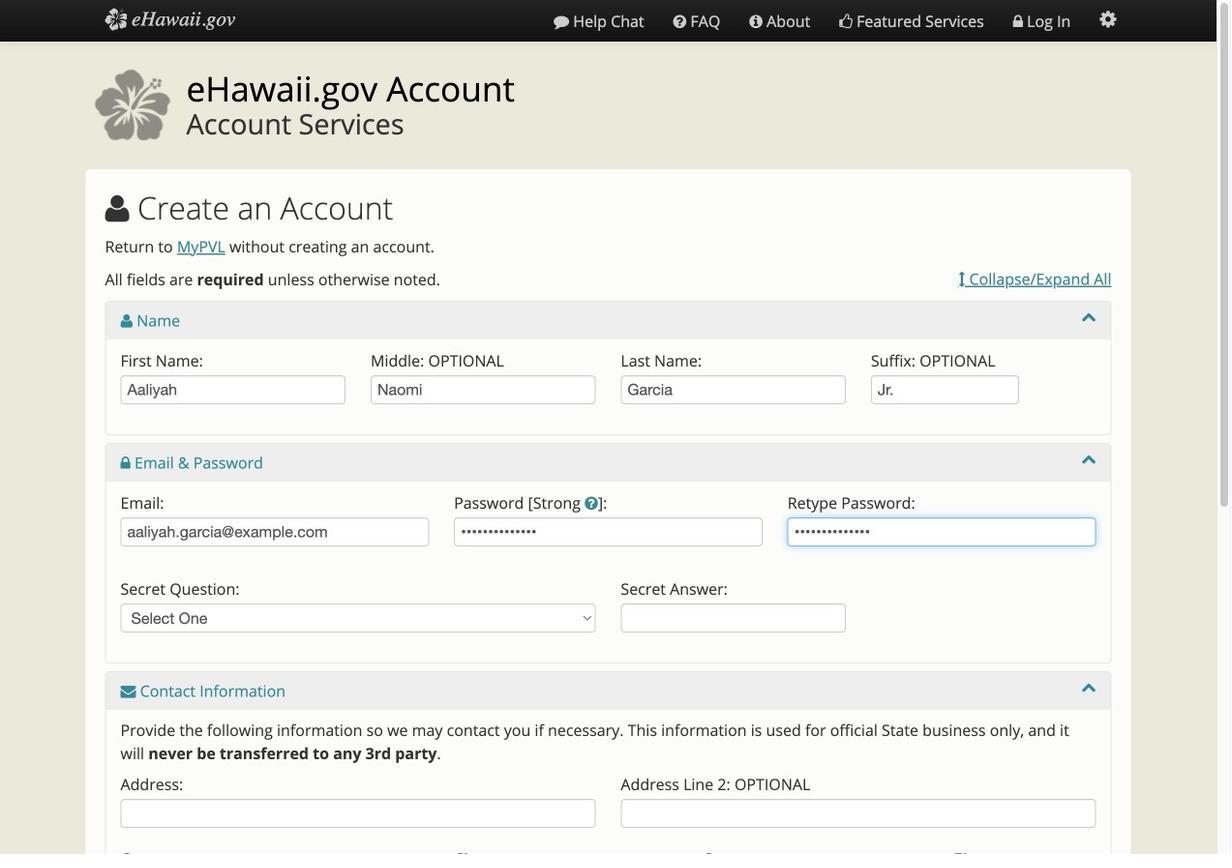 Task type: vqa. For each thing, say whether or not it's contained in the screenshot.
Chat icon at the top
yes



Task type: locate. For each thing, give the bounding box(es) containing it.
banner
[[86, 62, 1131, 154]]

thumbs up image
[[840, 14, 853, 30]]

None text field
[[371, 376, 596, 405], [121, 518, 429, 547], [121, 800, 596, 829], [371, 376, 596, 405], [121, 518, 429, 547], [121, 800, 596, 829]]

1 horizontal spatial lock image
[[1013, 14, 1023, 30]]

lock image
[[1013, 14, 1023, 30], [121, 456, 130, 472]]

envelope alt image
[[121, 685, 136, 700]]

0 horizontal spatial lock image
[[121, 456, 130, 472]]

chevron up image
[[1082, 452, 1096, 468], [1082, 681, 1096, 696]]

2 chevron up image from the top
[[1082, 681, 1096, 696]]

main content
[[86, 169, 1131, 855]]

question sign image
[[585, 496, 598, 512]]

1 vertical spatial chevron up image
[[1082, 681, 1096, 696]]

1 chevron up image from the top
[[1082, 452, 1096, 468]]

resize vertical image
[[959, 272, 965, 288]]

0 vertical spatial chevron up image
[[1082, 452, 1096, 468]]

None password field
[[454, 518, 763, 547], [788, 518, 1096, 547], [454, 518, 763, 547], [788, 518, 1096, 547]]

None text field
[[121, 376, 346, 405], [621, 376, 846, 405], [871, 376, 1019, 405], [621, 604, 846, 633], [621, 800, 1096, 829], [121, 376, 346, 405], [621, 376, 846, 405], [871, 376, 1019, 405], [621, 604, 846, 633], [621, 800, 1096, 829]]



Task type: describe. For each thing, give the bounding box(es) containing it.
cog image
[[1100, 10, 1117, 29]]

1 vertical spatial lock image
[[121, 456, 130, 472]]

user image
[[121, 314, 133, 329]]

frequently ask questions image
[[673, 14, 687, 30]]

chat image
[[554, 14, 569, 30]]

info sign image
[[750, 14, 763, 30]]

chevron up image
[[1082, 310, 1096, 325]]

0 vertical spatial lock image
[[1013, 14, 1023, 30]]



